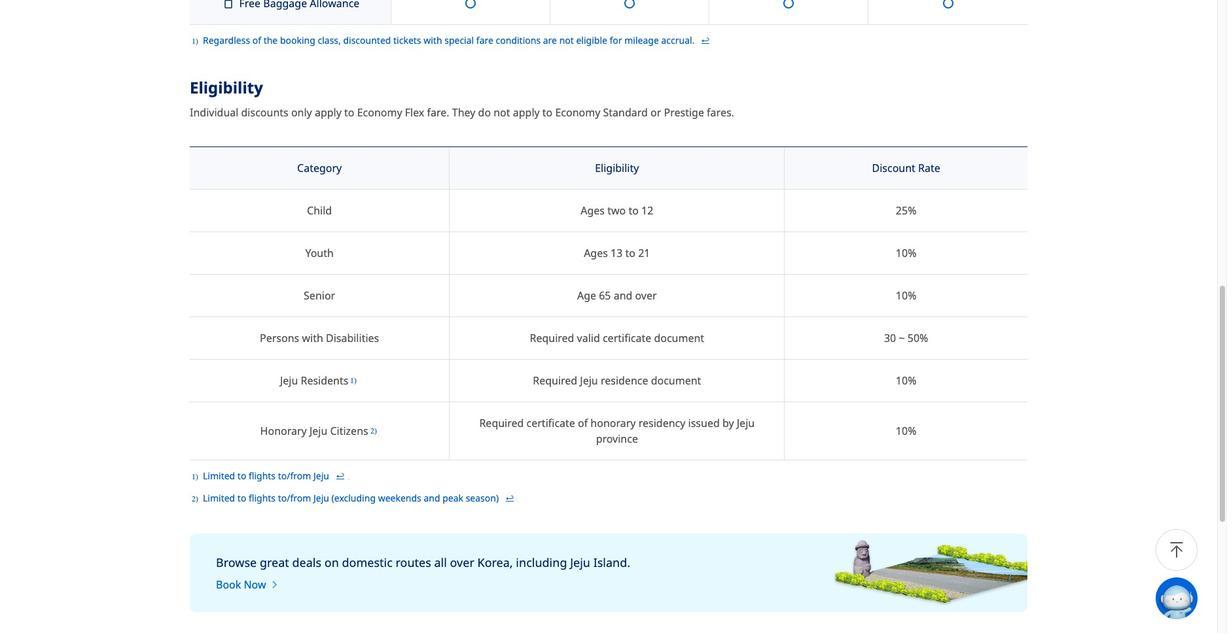 Task type: vqa. For each thing, say whether or not it's contained in the screenshot.
and
yes



Task type: describe. For each thing, give the bounding box(es) containing it.
routes
[[396, 555, 431, 571]]

regardless
[[203, 34, 250, 46]]

limited to flights to/from jeju (excluding weekends and peak season)
[[203, 492, 501, 505]]

special
[[445, 34, 474, 46]]

all
[[434, 555, 447, 571]]

issued
[[688, 416, 720, 431]]

or
[[651, 105, 661, 120]]

ages for ages 13 to 21
[[584, 246, 608, 261]]

eligible
[[576, 34, 607, 46]]

age 65 and over
[[577, 289, 657, 303]]

book now link
[[216, 577, 279, 593]]

category
[[297, 161, 342, 175]]

jeju left island.
[[570, 555, 590, 571]]

class,
[[318, 34, 341, 46]]

are
[[543, 34, 557, 46]]

discounts
[[241, 105, 288, 120]]

residency
[[639, 416, 686, 431]]

flex
[[405, 105, 424, 120]]

peak
[[443, 492, 463, 505]]

limited to flights to/from jeju
[[203, 470, 332, 482]]

1 horizontal spatial with
[[424, 34, 442, 46]]

jeju up limited to flights to/from jeju (excluding weekends and peak season)
[[313, 470, 329, 482]]

ages for ages two to 12
[[581, 204, 605, 218]]

2 economy from the left
[[555, 105, 600, 120]]

individual discounts only apply to economy flex fare. they do not apply to economy standard or prestige fares.
[[190, 105, 734, 120]]

prestige
[[664, 105, 704, 120]]

residents
[[301, 374, 348, 388]]

2 apply from the left
[[513, 105, 540, 120]]

korea,
[[477, 555, 513, 571]]

13
[[611, 246, 623, 261]]

standard
[[603, 105, 648, 120]]

discounted
[[343, 34, 391, 46]]

book now
[[216, 578, 266, 592]]

mileage
[[625, 34, 659, 46]]

21
[[638, 246, 650, 261]]

required for required jeju residence document
[[533, 374, 577, 388]]

discount
[[872, 161, 916, 175]]

honorary jeju citizens
[[260, 424, 368, 439]]

great
[[260, 555, 289, 571]]

by
[[723, 416, 734, 431]]

jeju left 'residents'
[[280, 374, 298, 388]]

senior
[[304, 289, 335, 303]]

discount rate
[[872, 161, 940, 175]]

two
[[608, 204, 626, 218]]

10% for age 65 and over
[[896, 289, 917, 303]]

1 vertical spatial with
[[302, 331, 323, 346]]

including
[[516, 555, 567, 571]]

1 horizontal spatial eligibility
[[595, 161, 639, 175]]

10% for required jeju residence document
[[896, 374, 917, 388]]

honorary
[[591, 416, 636, 431]]

of inside 'required certificate of honorary residency issued by jeju province'
[[578, 416, 588, 431]]

12
[[641, 204, 653, 218]]

chat
[[1198, 593, 1218, 605]]

deals
[[292, 555, 321, 571]]

jeju left the citizens
[[310, 424, 327, 439]]

on
[[324, 555, 339, 571]]

rate
[[918, 161, 940, 175]]

30
[[884, 331, 896, 346]]

1 horizontal spatial not
[[559, 34, 574, 46]]

valid
[[577, 331, 600, 346]]

document for required valid certificate document
[[654, 331, 704, 346]]

to/from for limited to flights to/from jeju (excluding weekends and peak season)
[[278, 492, 311, 505]]

to/from for limited to flights to/from jeju
[[278, 470, 311, 482]]

required for required valid certificate document
[[530, 331, 574, 346]]

30 ~ 50%
[[884, 331, 928, 346]]

65
[[599, 289, 611, 303]]

required valid certificate document
[[530, 331, 704, 346]]

jeju inside 'required certificate of honorary residency issued by jeju province'
[[737, 416, 755, 431]]

1 horizontal spatial certificate
[[603, 331, 651, 346]]

w
[[1220, 593, 1227, 605]]

fare.
[[427, 105, 449, 120]]

flights for limited to flights to/from jeju
[[249, 470, 276, 482]]



Task type: locate. For each thing, give the bounding box(es) containing it.
age
[[577, 289, 596, 303]]

25%
[[896, 204, 917, 218]]

flights
[[249, 470, 276, 482], [249, 492, 276, 505]]

regardless of the booking class, discounted tickets with special fare conditions are not eligible for mileage accrual.
[[203, 34, 697, 46]]

1 horizontal spatial apply
[[513, 105, 540, 120]]

0 vertical spatial with
[[424, 34, 442, 46]]

3 10% from the top
[[896, 374, 917, 388]]

2 flights from the top
[[249, 492, 276, 505]]

to/from down "honorary"
[[278, 470, 311, 482]]

1 to/from from the top
[[278, 470, 311, 482]]

0 vertical spatial over
[[635, 289, 657, 303]]

over right 65
[[635, 289, 657, 303]]

2 10% from the top
[[896, 289, 917, 303]]

persons
[[260, 331, 299, 346]]

flights down "honorary"
[[249, 470, 276, 482]]

0 vertical spatial eligibility
[[190, 77, 263, 98]]

with right tickets
[[424, 34, 442, 46]]

certificate
[[603, 331, 651, 346], [527, 416, 575, 431]]

1 economy from the left
[[357, 105, 402, 120]]

season)
[[466, 492, 499, 505]]

with
[[424, 34, 442, 46], [302, 331, 323, 346]]

of
[[252, 34, 261, 46], [578, 416, 588, 431]]

the
[[264, 34, 278, 46]]

0 horizontal spatial over
[[450, 555, 474, 571]]

2 limited from the top
[[203, 492, 235, 505]]

jeju right by
[[737, 416, 755, 431]]

economy left the flex
[[357, 105, 402, 120]]

1 vertical spatial document
[[651, 374, 701, 388]]

fare
[[476, 34, 493, 46]]

and left 'peak'
[[424, 492, 440, 505]]

tickets
[[393, 34, 421, 46]]

jeju left (excluding
[[313, 492, 329, 505]]

island.
[[593, 555, 630, 571]]

individual
[[190, 105, 238, 120]]

certificate inside 'required certificate of honorary residency issued by jeju province'
[[527, 416, 575, 431]]

0 horizontal spatial of
[[252, 34, 261, 46]]

fares.
[[707, 105, 734, 120]]

apply
[[315, 105, 342, 120], [513, 105, 540, 120]]

1 10% from the top
[[896, 246, 917, 261]]

and
[[614, 289, 633, 303], [424, 492, 440, 505]]

0 vertical spatial required
[[530, 331, 574, 346]]

1 horizontal spatial and
[[614, 289, 633, 303]]

0 horizontal spatial eligibility
[[190, 77, 263, 98]]

1 vertical spatial required
[[533, 374, 577, 388]]

certificate left honorary
[[527, 416, 575, 431]]

50%
[[908, 331, 928, 346]]

0 vertical spatial document
[[654, 331, 704, 346]]

flights for limited to flights to/from jeju (excluding weekends and peak season)
[[249, 492, 276, 505]]

jeju
[[280, 374, 298, 388], [580, 374, 598, 388], [737, 416, 755, 431], [310, 424, 327, 439], [313, 470, 329, 482], [313, 492, 329, 505], [570, 555, 590, 571]]

domestic
[[342, 555, 393, 571]]

with right persons
[[302, 331, 323, 346]]

jeju left residence
[[580, 374, 598, 388]]

ages two to 12
[[581, 204, 653, 218]]

10% for required certificate of honorary residency issued by jeju province
[[896, 424, 917, 439]]

limited for limited to flights to/from jeju
[[203, 470, 235, 482]]

0 vertical spatial not
[[559, 34, 574, 46]]

economy
[[357, 105, 402, 120], [555, 105, 600, 120]]

1 vertical spatial over
[[450, 555, 474, 571]]

1 horizontal spatial over
[[635, 289, 657, 303]]

disabilities
[[326, 331, 379, 346]]

2 vertical spatial required
[[479, 416, 524, 431]]

1 horizontal spatial economy
[[555, 105, 600, 120]]

accrual.
[[661, 34, 695, 46]]

1 apply from the left
[[315, 105, 342, 120]]

now
[[244, 578, 266, 592]]

1 vertical spatial flights
[[249, 492, 276, 505]]

economy left standard
[[555, 105, 600, 120]]

1 limited from the top
[[203, 470, 235, 482]]

0 vertical spatial to/from
[[278, 470, 311, 482]]

ages 13 to 21
[[584, 246, 650, 261]]

2 to/from from the top
[[278, 492, 311, 505]]

1 vertical spatial certificate
[[527, 416, 575, 431]]

1 vertical spatial not
[[494, 105, 510, 120]]

they
[[452, 105, 475, 120]]

citizens
[[330, 424, 368, 439]]

1 horizontal spatial of
[[578, 416, 588, 431]]

do
[[478, 105, 491, 120]]

chat w
[[1198, 593, 1227, 605]]

limited for limited to flights to/from jeju (excluding weekends and peak season)
[[203, 492, 235, 505]]

1 flights from the top
[[249, 470, 276, 482]]

over right the all
[[450, 555, 474, 571]]

0 vertical spatial and
[[614, 289, 633, 303]]

to/from down limited to flights to/from jeju
[[278, 492, 311, 505]]

~
[[899, 331, 905, 346]]

residence
[[601, 374, 648, 388]]

1 vertical spatial limited
[[203, 492, 235, 505]]

document for required jeju residence document
[[651, 374, 701, 388]]

ages left 13
[[584, 246, 608, 261]]

certificate right valid
[[603, 331, 651, 346]]

weekends
[[378, 492, 421, 505]]

0 vertical spatial flights
[[249, 470, 276, 482]]

eligibility up ages two to 12
[[595, 161, 639, 175]]

0 vertical spatial limited
[[203, 470, 235, 482]]

1 vertical spatial to/from
[[278, 492, 311, 505]]

browse great deals on domestic routes all over korea, including jeju island.
[[216, 555, 630, 571]]

province
[[596, 432, 638, 446]]

0 horizontal spatial apply
[[315, 105, 342, 120]]

not
[[559, 34, 574, 46], [494, 105, 510, 120]]

for
[[610, 34, 622, 46]]

1 vertical spatial of
[[578, 416, 588, 431]]

required jeju residence document
[[533, 374, 701, 388]]

apply right only
[[315, 105, 342, 120]]

ages left two
[[581, 204, 605, 218]]

not right do
[[494, 105, 510, 120]]

required
[[530, 331, 574, 346], [533, 374, 577, 388], [479, 416, 524, 431]]

eligibility up individual
[[190, 77, 263, 98]]

1 vertical spatial and
[[424, 492, 440, 505]]

limited
[[203, 470, 235, 482], [203, 492, 235, 505]]

not right are
[[559, 34, 574, 46]]

1 vertical spatial eligibility
[[595, 161, 639, 175]]

book
[[216, 578, 241, 592]]

0 horizontal spatial and
[[424, 492, 440, 505]]

to/from
[[278, 470, 311, 482], [278, 492, 311, 505]]

persons with disabilities
[[260, 331, 379, 346]]

1 vertical spatial ages
[[584, 246, 608, 261]]

required inside 'required certificate of honorary residency issued by jeju province'
[[479, 416, 524, 431]]

only
[[291, 105, 312, 120]]

apply right do
[[513, 105, 540, 120]]

0 horizontal spatial economy
[[357, 105, 402, 120]]

10%
[[896, 246, 917, 261], [896, 289, 917, 303], [896, 374, 917, 388], [896, 424, 917, 439]]

booking
[[280, 34, 315, 46]]

10% for ages 13 to 21
[[896, 246, 917, 261]]

0 horizontal spatial with
[[302, 331, 323, 346]]

4 10% from the top
[[896, 424, 917, 439]]

0 vertical spatial certificate
[[603, 331, 651, 346]]

conditions
[[496, 34, 541, 46]]

to
[[344, 105, 354, 120], [543, 105, 553, 120], [629, 204, 639, 218], [625, 246, 636, 261], [237, 470, 246, 482], [237, 492, 246, 505]]

flights down limited to flights to/from jeju
[[249, 492, 276, 505]]

0 horizontal spatial certificate
[[527, 416, 575, 431]]

of left the
[[252, 34, 261, 46]]

document
[[654, 331, 704, 346], [651, 374, 701, 388]]

0 horizontal spatial not
[[494, 105, 510, 120]]

required for required certificate of honorary residency issued by jeju province
[[479, 416, 524, 431]]

jeju residents
[[280, 374, 348, 388]]

browse
[[216, 555, 257, 571]]

and right 65
[[614, 289, 633, 303]]

child
[[307, 204, 332, 218]]

0 vertical spatial of
[[252, 34, 261, 46]]

(excluding
[[332, 492, 376, 505]]

0 vertical spatial ages
[[581, 204, 605, 218]]

of left honorary
[[578, 416, 588, 431]]

youth
[[305, 246, 334, 261]]

chat w link
[[1156, 578, 1227, 620]]

required certificate of honorary residency issued by jeju province
[[479, 416, 755, 446]]

honorary
[[260, 424, 307, 439]]



